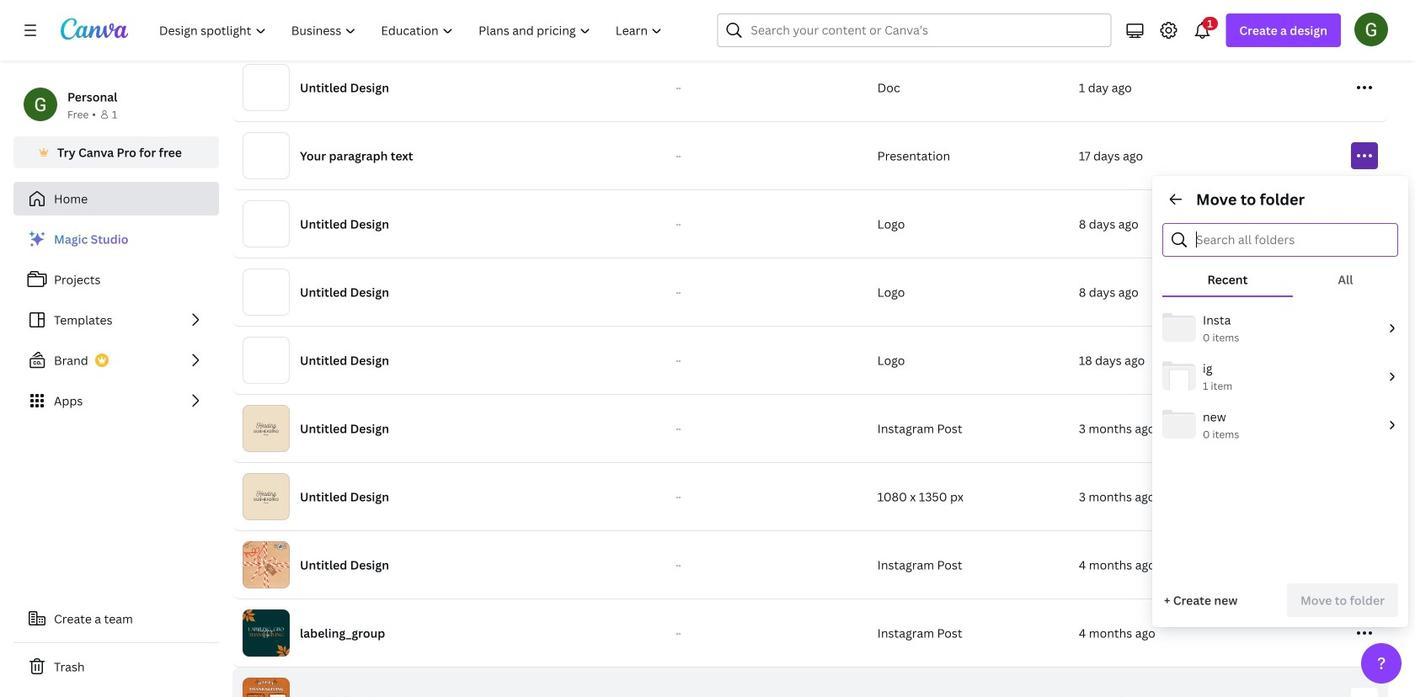 Task type: vqa. For each thing, say whether or not it's contained in the screenshot.
Stand out from the crowd image
no



Task type: describe. For each thing, give the bounding box(es) containing it.
top level navigation element
[[148, 13, 677, 47]]

Search search field
[[751, 14, 1078, 46]]



Task type: locate. For each thing, give the bounding box(es) containing it.
list
[[13, 222, 219, 418], [1153, 304, 1409, 450]]

Search all folders search field
[[1197, 224, 1388, 256]]

1 horizontal spatial list
[[1153, 304, 1409, 450]]

None search field
[[718, 13, 1112, 47]]

0 horizontal spatial list
[[13, 222, 219, 418]]

gary orlando image
[[1355, 12, 1389, 46]]



